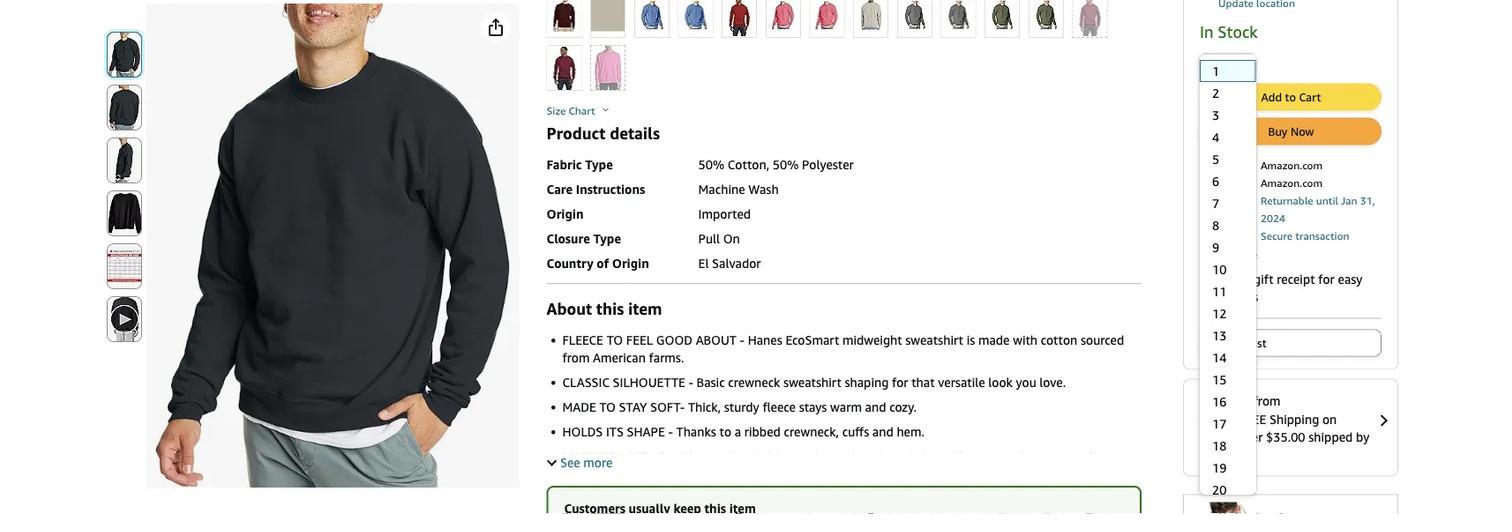 Task type: describe. For each thing, give the bounding box(es) containing it.
on
[[1323, 412, 1337, 426]]

from inside fleece to feel good about - hanes ecosmart midweight sweatshirt is made with cotton sourced from american farms.
[[563, 351, 590, 365]]

Add to Cart submit
[[1201, 84, 1381, 110]]

warm
[[830, 400, 862, 415]]

new (29) from $ 10 75
[[1200, 393, 1281, 427]]

0 horizontal spatial a
[[735, 425, 741, 439]]

31,
[[1361, 194, 1376, 206]]

add for add a gift receipt for easy returns
[[1219, 272, 1241, 286]]

1 50% from the left
[[699, 158, 725, 172]]

that
[[912, 375, 935, 390]]

0 vertical spatial 10
[[1213, 262, 1227, 276]]

shows
[[1261, 247, 1292, 259]]

1 option
[[1199, 59, 1256, 81]]

18
[[1213, 438, 1227, 453]]

returnable until jan 31, 2024 button
[[1261, 192, 1376, 224]]

classic silhouette - basic crewneck sweatshirt shaping for that versatile look you love.
[[563, 375, 1066, 390]]

20
[[1213, 483, 1227, 497]]

17
[[1213, 416, 1227, 431]]

50% cotton, 50% polyester
[[699, 158, 854, 172]]

american
[[593, 351, 646, 365]]

19
[[1213, 460, 1227, 475]]

inside
[[1328, 247, 1356, 259]]

0 vertical spatial and
[[865, 400, 886, 415]]

1 amazon.com from the top
[[1261, 159, 1323, 171]]

2 amazon.com from the top
[[1261, 176, 1323, 189]]

6 link
[[1200, 170, 1256, 192]]

11 link
[[1200, 280, 1256, 302]]

0 horizontal spatial to
[[720, 425, 732, 439]]

shows what's inside button
[[1261, 245, 1356, 260]]

thanks
[[677, 425, 716, 439]]

type for fabric type
[[585, 158, 613, 172]]

popover image
[[603, 107, 609, 112]]

15 link
[[1200, 368, 1256, 390]]

cardinal - 1 pack image
[[548, 46, 581, 90]]

1 link
[[1200, 59, 1256, 81]]

17 link
[[1200, 412, 1256, 434]]

on
[[723, 232, 740, 246]]

salvador
[[712, 256, 761, 271]]

cozy.
[[890, 400, 917, 415]]

hanes men&#39;s ecosmart fleece sweatshirt, cotton-blend pullover, crewneck sweatshirt for men (1 or 2 pack) image
[[155, 4, 510, 488]]

sand image
[[591, 0, 625, 37]]

cart
[[1299, 90, 1321, 103]]

item
[[628, 299, 662, 318]]

in
[[1200, 22, 1214, 41]]

sweatshirt inside fleece to feel good about - hanes ecosmart midweight sweatshirt is made with cotton sourced from american farms.
[[906, 333, 964, 348]]

ecosmart
[[786, 333, 840, 348]]

easy
[[1338, 272, 1363, 286]]

20 link
[[1200, 479, 1256, 501]]

mulled berry - 1 pack image
[[548, 0, 581, 37]]

7 link
[[1200, 192, 1256, 214]]

shape
[[627, 425, 665, 439]]

stock
[[1218, 22, 1258, 41]]

secure transaction
[[1261, 229, 1350, 242]]

(29)
[[1228, 393, 1250, 408]]

sand - 1 pack image
[[854, 0, 888, 37]]

versatile
[[938, 375, 985, 390]]

about
[[547, 299, 592, 318]]

about
[[696, 333, 737, 348]]

see more
[[560, 456, 613, 470]]

holds its shape - thanks to a ribbed crewneck, cuffs and hem.
[[563, 425, 925, 439]]

made to stay soft- thick, sturdy fleece stays warm and cozy.
[[563, 400, 917, 415]]

list
[[1249, 336, 1267, 350]]

add to list
[[1211, 336, 1267, 350]]

add a gift receipt for easy returns
[[1219, 272, 1363, 304]]

transaction
[[1296, 229, 1350, 242]]

of
[[597, 256, 609, 271]]

16 link
[[1200, 390, 1256, 412]]

free shipping on orders over $35.00 shipped by amazon.
[[1200, 412, 1370, 462]]

2 link
[[1200, 81, 1256, 103]]

holds
[[563, 425, 603, 439]]

new
[[1200, 393, 1225, 408]]

- inside fleece to feel good about - hanes ecosmart midweight sweatshirt is made with cotton sourced from american farms.
[[740, 333, 745, 348]]

fatigue green - 1 pack image
[[1030, 0, 1063, 37]]

3
[[1213, 107, 1220, 122]]

ribbed
[[745, 425, 781, 439]]

hem.
[[897, 425, 925, 439]]

el
[[699, 256, 709, 271]]

see more button
[[547, 456, 613, 470]]

2 50% from the left
[[773, 158, 799, 172]]

13 link
[[1200, 324, 1256, 346]]

type for closure type
[[593, 232, 621, 246]]

receipt
[[1277, 272, 1315, 286]]

1 horizontal spatial 1
[[1231, 57, 1237, 69]]

machine
[[699, 182, 745, 197]]

secure transaction button
[[1261, 227, 1350, 242]]

carolina blue - 1 pack image
[[679, 0, 713, 37]]

8
[[1213, 218, 1220, 232]]

size chart button
[[547, 103, 609, 117]]

for inside the add a gift receipt for easy returns
[[1319, 272, 1335, 286]]

deep red image
[[723, 0, 756, 37]]

to for cart
[[1285, 90, 1296, 103]]

1 inside the '1 2 3 4 5 6 7 8 9 10 11 12 13 14 15 16 17 18 19 20'
[[1213, 63, 1220, 78]]

returns
[[1219, 289, 1259, 304]]

10 link
[[1200, 258, 1256, 280]]

made
[[979, 333, 1010, 348]]

silhouette
[[613, 375, 686, 390]]

polyester
[[802, 158, 854, 172]]

country of origin
[[547, 256, 649, 271]]

4
[[1213, 130, 1220, 144]]

safety pink - 1 pack image
[[811, 0, 844, 37]]

amazon.
[[1200, 447, 1249, 462]]

0 horizontal spatial origin
[[547, 207, 584, 222]]

add for add to list
[[1211, 336, 1232, 350]]



Task type: locate. For each thing, give the bounding box(es) containing it.
list box containing 1
[[1199, 59, 1256, 514]]

fatigue green image
[[986, 0, 1019, 37]]

instructions
[[576, 182, 645, 197]]

secure
[[1261, 229, 1293, 242]]

2 vertical spatial to
[[720, 425, 732, 439]]

0 vertical spatial to
[[1285, 90, 1296, 103]]

1 horizontal spatial -
[[689, 375, 694, 390]]

machine wash
[[699, 182, 779, 197]]

1 vertical spatial amazon.com
[[1261, 176, 1323, 189]]

returnable until jan 31, 2024
[[1261, 194, 1376, 224]]

0 vertical spatial amazon.com
[[1261, 159, 1323, 171]]

0 horizontal spatial -
[[668, 425, 673, 439]]

50% up wash on the top of the page
[[773, 158, 799, 172]]

1 horizontal spatial sweatshirt
[[906, 333, 964, 348]]

midweight
[[843, 333, 902, 348]]

and right cuffs
[[873, 425, 894, 439]]

9
[[1213, 240, 1220, 254]]

type up "of"
[[593, 232, 621, 246]]

1 vertical spatial to
[[1235, 336, 1246, 350]]

cotton
[[1041, 333, 1078, 348]]

0 vertical spatial type
[[585, 158, 613, 172]]

amazon.com down buy now submit
[[1261, 159, 1323, 171]]

its
[[606, 425, 624, 439]]

fleece
[[763, 400, 796, 415]]

cotton,
[[728, 158, 770, 172]]

farms.
[[649, 351, 684, 365]]

shows what's inside
[[1261, 247, 1356, 259]]

add for add to cart
[[1262, 90, 1282, 103]]

Add to List radio
[[1200, 329, 1382, 357]]

details
[[610, 124, 660, 143]]

0 vertical spatial for
[[1319, 272, 1335, 286]]

- left hanes
[[740, 333, 745, 348]]

0 vertical spatial a
[[1244, 272, 1251, 286]]

smoke grey image
[[898, 0, 932, 37]]

good
[[656, 333, 693, 348]]

8 link
[[1200, 214, 1256, 236]]

2
[[1213, 85, 1220, 100]]

add inside radio
[[1211, 336, 1232, 350]]

2 vertical spatial add
[[1211, 336, 1232, 350]]

None submit
[[108, 33, 141, 77], [108, 86, 141, 130], [108, 139, 141, 183], [108, 191, 141, 236], [108, 244, 141, 289], [108, 297, 141, 342], [108, 33, 141, 77], [108, 86, 141, 130], [108, 139, 141, 183], [108, 191, 141, 236], [108, 244, 141, 289], [108, 297, 141, 342]]

$35.00
[[1266, 430, 1306, 444]]

buy
[[1269, 124, 1288, 138]]

a left ribbed
[[735, 425, 741, 439]]

0 horizontal spatial sweatshirt
[[784, 375, 842, 390]]

3 link
[[1200, 103, 1256, 126]]

to up the american
[[607, 333, 623, 348]]

smoke grey - 1 pack image
[[942, 0, 976, 37]]

feel
[[626, 333, 653, 348]]

1 horizontal spatial to
[[1235, 336, 1246, 350]]

0 vertical spatial to
[[607, 333, 623, 348]]

imported
[[699, 207, 751, 222]]

7
[[1213, 196, 1220, 210]]

0 vertical spatial sweatshirt
[[906, 333, 964, 348]]

gift
[[1254, 272, 1274, 286]]

care instructions
[[547, 182, 645, 197]]

2024
[[1261, 212, 1286, 224]]

origin
[[547, 207, 584, 222], [612, 256, 649, 271]]

0 vertical spatial from
[[563, 351, 590, 365]]

more
[[584, 456, 613, 470]]

to
[[1285, 90, 1296, 103], [1235, 336, 1246, 350], [720, 425, 732, 439]]

to for stay
[[600, 400, 616, 415]]

list box
[[1199, 59, 1256, 514]]

10
[[1213, 262, 1227, 276], [1205, 410, 1222, 427]]

0 vertical spatial origin
[[547, 207, 584, 222]]

12 link
[[1200, 302, 1256, 324]]

16
[[1213, 394, 1227, 409]]

a left gift
[[1244, 272, 1251, 286]]

10 inside new (29) from $ 10 75
[[1205, 410, 1222, 427]]

size chart
[[547, 105, 598, 117]]

2 vertical spatial -
[[668, 425, 673, 439]]

and
[[865, 400, 886, 415], [873, 425, 894, 439]]

origin right "of"
[[612, 256, 649, 271]]

add up buy on the right top
[[1262, 90, 1282, 103]]

returnable
[[1261, 194, 1314, 206]]

stays
[[799, 400, 827, 415]]

sweatshirt up 'stays'
[[784, 375, 842, 390]]

50%
[[699, 158, 725, 172], [773, 158, 799, 172]]

classic
[[563, 375, 610, 390]]

1 vertical spatial a
[[735, 425, 741, 439]]

0 horizontal spatial from
[[563, 351, 590, 365]]

love.
[[1040, 375, 1066, 390]]

5 link
[[1200, 148, 1256, 170]]

add to cart
[[1262, 90, 1321, 103]]

type up care instructions
[[585, 158, 613, 172]]

crewneck,
[[784, 425, 839, 439]]

shipping
[[1270, 412, 1320, 426]]

2 horizontal spatial -
[[740, 333, 745, 348]]

10 down 'new'
[[1205, 410, 1222, 427]]

sourced
[[1081, 333, 1124, 348]]

1 horizontal spatial origin
[[612, 256, 649, 271]]

fabric
[[547, 158, 582, 172]]

50% up machine
[[699, 158, 725, 172]]

product
[[547, 124, 606, 143]]

1 left the dropdown image
[[1231, 57, 1237, 69]]

1 horizontal spatial from
[[1254, 393, 1281, 408]]

look
[[989, 375, 1013, 390]]

- left basic
[[689, 375, 694, 390]]

closure type
[[547, 232, 621, 246]]

option group
[[541, 0, 1142, 94]]

carolina blue image
[[635, 0, 669, 37]]

1 horizontal spatial for
[[1319, 272, 1335, 286]]

to down "made to stay soft- thick, sturdy fleece stays warm and cozy."
[[720, 425, 732, 439]]

fleece to feel good about - hanes ecosmart midweight sweatshirt is made with cotton sourced from american farms.
[[563, 333, 1124, 365]]

to inside fleece to feel good about - hanes ecosmart midweight sweatshirt is made with cotton sourced from american farms.
[[607, 333, 623, 348]]

you
[[1016, 375, 1037, 390]]

0 vertical spatial -
[[740, 333, 745, 348]]

basic
[[697, 375, 725, 390]]

6
[[1213, 174, 1220, 188]]

and down shaping
[[865, 400, 886, 415]]

add up 14
[[1211, 336, 1232, 350]]

for left that
[[892, 375, 909, 390]]

wow pink image
[[591, 46, 625, 90]]

1 vertical spatial type
[[593, 232, 621, 246]]

add
[[1262, 90, 1282, 103], [1219, 272, 1241, 286], [1211, 336, 1232, 350]]

type
[[585, 158, 613, 172], [593, 232, 621, 246]]

a inside the add a gift receipt for easy returns
[[1244, 272, 1251, 286]]

to left list
[[1235, 336, 1246, 350]]

from down fleece
[[563, 351, 590, 365]]

closure
[[547, 232, 590, 246]]

cardinal image
[[1074, 0, 1107, 37]]

stay
[[619, 400, 647, 415]]

1 vertical spatial sweatshirt
[[784, 375, 842, 390]]

14
[[1213, 350, 1227, 365]]

to left cart
[[1285, 90, 1296, 103]]

from inside new (29) from $ 10 75
[[1254, 393, 1281, 408]]

4 link
[[1200, 126, 1256, 148]]

sweatshirt left is
[[906, 333, 964, 348]]

19 link
[[1200, 456, 1256, 479]]

for
[[1319, 272, 1335, 286], [892, 375, 909, 390]]

1 horizontal spatial 50%
[[773, 158, 799, 172]]

1 vertical spatial add
[[1219, 272, 1241, 286]]

fleece
[[563, 333, 604, 348]]

dropdown image
[[1241, 59, 1250, 66]]

to left stay
[[600, 400, 616, 415]]

1 vertical spatial and
[[873, 425, 894, 439]]

origin up closure
[[547, 207, 584, 222]]

until
[[1317, 194, 1339, 206]]

1 vertical spatial -
[[689, 375, 694, 390]]

see
[[560, 456, 580, 470]]

0 horizontal spatial 1
[[1213, 63, 1220, 78]]

75
[[1222, 411, 1232, 421]]

a
[[1244, 272, 1251, 286], [735, 425, 741, 439]]

about this item
[[547, 299, 662, 318]]

1 horizontal spatial a
[[1244, 272, 1251, 286]]

0 vertical spatial add
[[1262, 90, 1282, 103]]

orders
[[1200, 430, 1236, 444]]

to for feel
[[607, 333, 623, 348]]

add up returns at the right bottom of the page
[[1219, 272, 1241, 286]]

to inside radio
[[1235, 336, 1246, 350]]

to for list
[[1235, 336, 1246, 350]]

fabric type
[[547, 158, 613, 172]]

extender expand image
[[547, 457, 557, 467]]

this
[[596, 299, 624, 318]]

1 vertical spatial from
[[1254, 393, 1281, 408]]

2 horizontal spatial to
[[1285, 90, 1296, 103]]

safety pink image
[[767, 0, 800, 37]]

shaping
[[845, 375, 889, 390]]

product details
[[547, 124, 660, 143]]

el salvador
[[699, 256, 761, 271]]

13
[[1213, 328, 1227, 343]]

amazon.com up returnable on the top right
[[1261, 176, 1323, 189]]

is
[[967, 333, 975, 348]]

from
[[563, 351, 590, 365], [1254, 393, 1281, 408]]

from up free
[[1254, 393, 1281, 408]]

1 vertical spatial 10
[[1205, 410, 1222, 427]]

1 vertical spatial origin
[[612, 256, 649, 271]]

1 vertical spatial for
[[892, 375, 909, 390]]

for left 'easy'
[[1319, 272, 1335, 286]]

wash
[[749, 182, 779, 197]]

0 horizontal spatial 50%
[[699, 158, 725, 172]]

1 vertical spatial to
[[600, 400, 616, 415]]

add inside the add a gift receipt for easy returns
[[1219, 272, 1241, 286]]

0 horizontal spatial for
[[892, 375, 909, 390]]

10 up 11
[[1213, 262, 1227, 276]]

Buy Now submit
[[1201, 118, 1381, 144]]

- right shape
[[668, 425, 673, 439]]

by
[[1356, 430, 1370, 444]]

free
[[1239, 412, 1267, 426]]

1 up "2"
[[1213, 63, 1220, 78]]



Task type: vqa. For each thing, say whether or not it's contained in the screenshot.
sick. in 'link'
no



